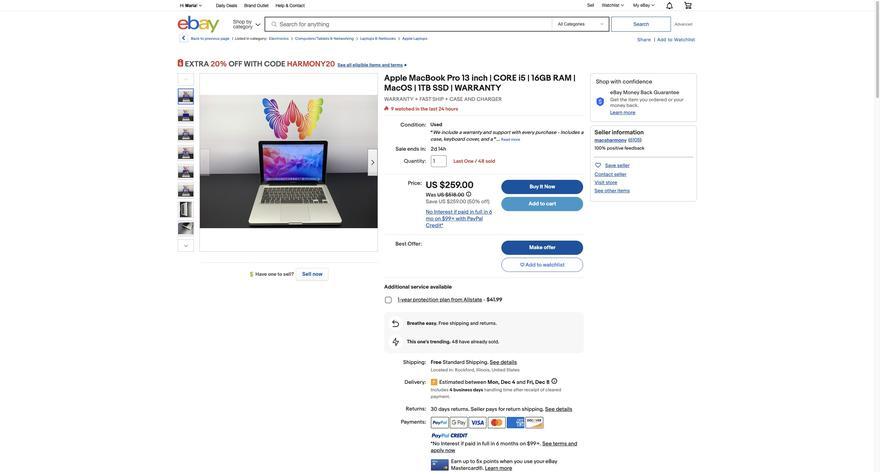 Task type: vqa. For each thing, say whether or not it's contained in the screenshot.
if for *No
yes



Task type: locate. For each thing, give the bounding box(es) containing it.
1 horizontal spatial sell
[[588, 3, 595, 8]]

more right 'read'
[[511, 137, 520, 142]]

2 vertical spatial with
[[456, 216, 466, 223]]

with details__icon image for this one's trending.
[[393, 338, 399, 347]]

the left 'last'
[[421, 106, 428, 112]]

1 horizontal spatial learn more link
[[611, 110, 636, 116]]

more inside " ... read more
[[511, 137, 520, 142]]

1 vertical spatial interest
[[441, 441, 460, 448]]

& for contact
[[286, 3, 289, 8]]

on inside no interest if paid in full in 6 mo on $99+ with paypal credit*
[[435, 216, 441, 223]]

paid
[[458, 209, 469, 216], [465, 441, 476, 448]]

0 vertical spatial includes
[[561, 129, 580, 135]]

1 vertical spatial seller
[[471, 406, 485, 413]]

dec left 8
[[536, 379, 546, 386]]

shop left confidence
[[596, 79, 610, 85]]

2 + from the left
[[445, 96, 449, 103]]

paypal credit image
[[431, 433, 468, 439]]

0 horizontal spatial details
[[501, 360, 517, 366]]

seller up visa 'image'
[[471, 406, 485, 413]]

you
[[640, 97, 648, 103], [514, 459, 523, 466]]

sold.
[[489, 339, 499, 345]]

watchlist inside share | add to watchlist
[[675, 37, 696, 42]]

1 horizontal spatial includes
[[561, 129, 580, 135]]

terms right $99+.
[[553, 441, 567, 448]]

48 right /
[[478, 158, 485, 164]]

1 vertical spatial with
[[512, 129, 521, 135]]

days right 30 on the bottom left
[[439, 406, 450, 413]]

1 horizontal spatial 48
[[478, 158, 485, 164]]

rockford,
[[455, 368, 475, 373]]

1 vertical spatial see details link
[[546, 406, 573, 413]]

0 horizontal spatial &
[[286, 3, 289, 8]]

case,
[[431, 136, 443, 142]]

this
[[407, 339, 416, 345]]

return
[[506, 406, 521, 413]]

sell for sell
[[588, 3, 595, 8]]

category:
[[250, 36, 267, 41]]

harmony20
[[287, 60, 335, 69]]

1 vertical spatial includes
[[431, 388, 449, 393]]

the inside us $259.00 main content
[[421, 106, 428, 112]]

seller inside us $259.00 main content
[[471, 406, 485, 413]]

1 horizontal spatial the
[[620, 97, 628, 103]]

1 horizontal spatial you
[[640, 97, 648, 103]]

in: right ends
[[421, 146, 426, 152]]

0 vertical spatial 48
[[478, 158, 485, 164]]

full inside no interest if paid in full in 6 mo on $99+ with paypal credit*
[[475, 209, 483, 216]]

warranty down macos
[[384, 96, 414, 103]]

0 vertical spatial apple
[[402, 36, 413, 41]]

guarantee
[[654, 89, 680, 96]]

ssd
[[433, 83, 449, 93]]

feedback
[[625, 146, 645, 151]]

delivery alert flag image
[[431, 379, 440, 386]]

paid down save us $259.00 (50% off)
[[458, 209, 469, 216]]

0 vertical spatial $259.00
[[440, 180, 474, 191]]

more inside ebay money back guarantee get the item you ordered or your money back. learn more
[[624, 110, 636, 116]]

if inside no interest if paid in full in 6 mo on $99+ with paypal credit*
[[454, 209, 457, 216]]

contact inside contact seller visit store see other items
[[595, 171, 613, 178]]

details down cleared
[[556, 406, 573, 413]]

us for save
[[439, 199, 446, 205]]

None submit
[[612, 17, 672, 32]]

between
[[465, 379, 487, 386]]

1 horizontal spatial terms
[[553, 441, 567, 448]]

2 laptops from the left
[[414, 36, 428, 41]]

your
[[674, 97, 684, 103], [534, 459, 545, 466]]

add right share
[[658, 37, 667, 42]]

price:
[[408, 180, 422, 187]]

full for months
[[482, 441, 490, 448]]

0 horizontal spatial includes
[[431, 388, 449, 393]]

ebay right use
[[546, 459, 558, 466]]

brand
[[244, 3, 256, 8]]

interest down paypal credit 'image'
[[441, 441, 460, 448]]

13
[[462, 73, 470, 83]]

1 horizontal spatial watchlist
[[675, 37, 696, 42]]

1 horizontal spatial +
[[445, 96, 449, 103]]

0 vertical spatial on
[[435, 216, 441, 223]]

6 for no interest if paid in full in 6 mo on $99+ with paypal credit*
[[489, 209, 493, 216]]

sell right sell?
[[302, 271, 312, 278]]

see details link down cleared
[[546, 406, 573, 413]]

share | add to watchlist
[[638, 37, 696, 43]]

off)
[[481, 199, 490, 205]]

1 vertical spatial now
[[446, 448, 455, 454]]

save for save us $259.00 (50% off)
[[426, 199, 438, 205]]

1 vertical spatial ebay
[[611, 89, 622, 96]]

dec up time
[[501, 379, 511, 386]]

1 vertical spatial back
[[641, 89, 653, 96]]

picture 1 of 16 image
[[179, 89, 193, 104]]

items inside contact seller visit store see other items
[[618, 188, 630, 194]]

0 vertical spatial sell
[[588, 3, 595, 8]]

interest right the no
[[434, 209, 453, 216]]

to inside "earn up to 5x points when you use your ebay mastercard®."
[[470, 459, 475, 466]]

to down advanced link
[[668, 37, 673, 42]]

see down cleared
[[546, 406, 555, 413]]

contact inside account navigation
[[290, 3, 305, 8]]

0 vertical spatial contact
[[290, 3, 305, 8]]

interest for *no
[[441, 441, 460, 448]]

watchlist
[[602, 3, 620, 8], [675, 37, 696, 42]]

2 vertical spatial ebay
[[546, 459, 558, 466]]

in up 5x
[[477, 441, 481, 448]]

see all eligible items and terms
[[338, 62, 403, 68]]

electronics
[[269, 36, 289, 41]]

confidence
[[623, 79, 653, 85]]

0 vertical spatial days
[[473, 388, 483, 393]]

(50%
[[468, 199, 480, 205]]

includes up payment.
[[431, 388, 449, 393]]

days down between
[[473, 388, 483, 393]]

buy it now link
[[502, 180, 584, 194]]

located in: rockford, illinois, united states
[[431, 368, 520, 373]]

picture 7 of 16 image
[[178, 202, 194, 217]]

1 vertical spatial more
[[511, 137, 520, 142]]

1 horizontal spatial back
[[641, 89, 653, 96]]

learn more
[[485, 466, 512, 472]]

0 horizontal spatial 48
[[452, 339, 458, 345]]

1 vertical spatial terms
[[553, 441, 567, 448]]

core
[[494, 73, 517, 83]]

& for netbooks
[[375, 36, 378, 41]]

1 horizontal spatial on
[[520, 441, 526, 448]]

1 vertical spatial $259.00
[[447, 199, 466, 205]]

days
[[473, 388, 483, 393], [439, 406, 450, 413]]

service
[[411, 284, 429, 291]]

apple inside apple macbook pro 13 inch | core i5 | 16gb ram | macos | 1tb ssd | warranty warranty + fast ship + case and charger
[[384, 73, 407, 83]]

information
[[612, 129, 644, 136]]

interest for no
[[434, 209, 453, 216]]

laptops left netbooks
[[360, 36, 374, 41]]

0 vertical spatial back
[[191, 36, 200, 41]]

to inside "add to cart" link
[[540, 200, 545, 207]]

0 horizontal spatial learn
[[485, 466, 499, 472]]

2d
[[431, 146, 437, 152]]

items right other
[[618, 188, 630, 194]]

1 horizontal spatial save
[[606, 163, 616, 169]]

0 vertical spatial with details__icon image
[[596, 97, 605, 106]]

account navigation
[[176, 0, 697, 11]]

"
[[431, 129, 433, 135]]

your right use
[[534, 459, 545, 466]]

seller inside seller information macsharmony ( 6105 ) 100% positive feedback
[[595, 129, 611, 136]]

the inside ebay money back guarantee get the item you ordered or your money back. learn more
[[620, 97, 628, 103]]

1 vertical spatial you
[[514, 459, 523, 466]]

best
[[396, 241, 407, 248]]

ebay right my
[[641, 3, 650, 8]]

back
[[191, 36, 200, 41], [641, 89, 653, 96]]

add down make
[[526, 262, 536, 269]]

1 vertical spatial watchlist
[[675, 37, 696, 42]]

seller inside contact seller visit store see other items
[[614, 171, 627, 178]]

sell inside account navigation
[[588, 3, 595, 8]]

computers/tablets & networking
[[295, 36, 354, 41]]

1 horizontal spatial with
[[512, 129, 521, 135]]

1 horizontal spatial -
[[558, 129, 560, 135]]

shipping up discover image
[[522, 406, 543, 413]]

see details link for standard shipping . see details
[[490, 360, 517, 366]]

0 horizontal spatial warranty
[[384, 96, 414, 103]]

paid for months
[[465, 441, 476, 448]]

with details__icon image
[[596, 97, 605, 106], [392, 320, 399, 327], [393, 338, 399, 347]]

with details__icon image left get
[[596, 97, 605, 106]]

terms up macos
[[391, 62, 403, 68]]

see up "united"
[[490, 360, 500, 366]]

$99+
[[442, 216, 455, 223]]

- right purchase
[[558, 129, 560, 135]]

now right sell?
[[313, 271, 323, 278]]

0 horizontal spatial you
[[514, 459, 523, 466]]

1 vertical spatial shop
[[596, 79, 610, 85]]

1 vertical spatial in:
[[449, 368, 454, 373]]

0 horizontal spatial back
[[191, 36, 200, 41]]

learn down money on the right top of the page
[[611, 110, 623, 116]]

learn more link down money on the right top of the page
[[611, 110, 636, 116]]

apple down see all eligible items and terms link at top
[[384, 73, 407, 83]]

the right get
[[620, 97, 628, 103]]

save up the no
[[426, 199, 438, 205]]

items right eligible
[[370, 62, 381, 68]]

0 horizontal spatial days
[[439, 406, 450, 413]]

1 horizontal spatial contact
[[595, 171, 613, 178]]

0 horizontal spatial laptops
[[360, 36, 374, 41]]

macbook
[[409, 73, 445, 83]]

2 horizontal spatial with
[[611, 79, 622, 85]]

store
[[606, 180, 618, 186]]

us for was
[[438, 192, 444, 199]]

trending.
[[430, 339, 451, 345]]

in down (50%
[[470, 209, 474, 216]]

+ left fast
[[415, 96, 419, 103]]

learn
[[611, 110, 623, 116], [485, 466, 499, 472]]

pro
[[447, 73, 460, 83]]

deals
[[227, 3, 237, 8]]

| right i5
[[528, 73, 530, 83]]

0 horizontal spatial items
[[370, 62, 381, 68]]

1 horizontal spatial in:
[[449, 368, 454, 373]]

handling time after receipt of cleared payment.
[[431, 388, 562, 400]]

1 vertical spatial -
[[484, 297, 486, 304]]

one
[[268, 271, 277, 278]]

save up contact seller link
[[606, 163, 616, 169]]

a
[[459, 129, 462, 135], [581, 129, 584, 135], [490, 136, 493, 142]]

terms inside see all eligible items and terms link
[[391, 62, 403, 68]]

to left watchlist
[[537, 262, 542, 269]]

includes inside " we include a warranty and support with every purchase - includes a case, keyboard cover, and a
[[561, 129, 580, 135]]

learn inside us $259.00 main content
[[485, 466, 499, 472]]

0 vertical spatial ebay
[[641, 3, 650, 8]]

ebay inside my ebay link
[[641, 3, 650, 8]]

14h
[[439, 146, 446, 152]]

seller
[[595, 129, 611, 136], [471, 406, 485, 413]]

details
[[501, 360, 517, 366], [556, 406, 573, 413]]

1 horizontal spatial items
[[618, 188, 630, 194]]

see left all
[[338, 62, 346, 68]]

with up read more link
[[512, 129, 521, 135]]

full up points on the bottom right of page
[[482, 441, 490, 448]]

see other items link
[[595, 188, 630, 194]]

0 vertical spatial details
[[501, 360, 517, 366]]

last one / 48 sold
[[454, 158, 496, 164]]

. up discover image
[[543, 406, 544, 413]]

computers/tablets
[[295, 36, 330, 41]]

0 vertical spatial you
[[640, 97, 648, 103]]

on
[[435, 216, 441, 223], [520, 441, 526, 448]]

2d 14h
[[431, 146, 446, 152]]

0 horizontal spatial watchlist
[[602, 3, 620, 8]]

6105 link
[[630, 137, 641, 143]]

sell
[[588, 3, 595, 8], [302, 271, 312, 278]]

1 vertical spatial full
[[482, 441, 490, 448]]

help & contact
[[276, 3, 305, 8]]

us $259.00 main content
[[384, 73, 584, 472]]

this one's trending. 48 have already sold.
[[407, 339, 499, 345]]

sell left watchlist link
[[588, 3, 595, 8]]

1 horizontal spatial seller
[[595, 129, 611, 136]]

save inside us $259.00 main content
[[426, 199, 438, 205]]

shop left the by
[[233, 19, 245, 24]]

add inside button
[[526, 262, 536, 269]]

more down back.
[[624, 110, 636, 116]]

apple macbook pro 13 inch | core i5 | 16gb ram | macos | 1tb ssd | warranty warranty + fast ship + case and charger
[[384, 73, 576, 103]]

with up get
[[611, 79, 622, 85]]

1 horizontal spatial see details link
[[546, 406, 573, 413]]

advanced link
[[672, 17, 696, 31]]

add inside share | add to watchlist
[[658, 37, 667, 42]]

1 vertical spatial your
[[534, 459, 545, 466]]

to
[[200, 36, 204, 41], [668, 37, 673, 42], [540, 200, 545, 207], [537, 262, 542, 269], [278, 271, 282, 278], [470, 459, 475, 466]]

help
[[276, 3, 285, 8]]

1 horizontal spatial your
[[674, 97, 684, 103]]

item
[[629, 97, 639, 103]]

see details link
[[490, 360, 517, 366], [546, 406, 573, 413]]

discover image
[[526, 417, 544, 429]]

pays
[[486, 406, 498, 413]]

& left netbooks
[[375, 36, 378, 41]]

shipping up "have"
[[450, 321, 469, 327]]

6 inside no interest if paid in full in 6 mo on $99+ with paypal credit*
[[489, 209, 493, 216]]

. up "illinois,"
[[488, 360, 489, 366]]

0 vertical spatial learn
[[611, 110, 623, 116]]

0 horizontal spatial save
[[426, 199, 438, 205]]

to left cart
[[540, 200, 545, 207]]

. up visa 'image'
[[469, 406, 470, 413]]

2 horizontal spatial a
[[581, 129, 584, 135]]

0 vertical spatial interest
[[434, 209, 453, 216]]

learn more link for earn up to 5x points when you use your ebay mastercard®.
[[485, 466, 512, 472]]

shop by category banner
[[176, 0, 697, 35]]

on right the mo
[[435, 216, 441, 223]]

2 vertical spatial more
[[500, 466, 512, 472]]

1 vertical spatial details
[[556, 406, 573, 413]]

with right $99+
[[456, 216, 466, 223]]

shop inside shop by category
[[233, 19, 245, 24]]

& inside account navigation
[[286, 3, 289, 8]]

buy
[[530, 183, 539, 190]]

1 horizontal spatial 6
[[496, 441, 499, 448]]

| left listed
[[232, 36, 233, 41]]

paid inside no interest if paid in full in 6 mo on $99+ with paypal credit*
[[458, 209, 469, 216]]

0 vertical spatial 6
[[489, 209, 493, 216]]

$259.00 up $518.00
[[440, 180, 474, 191]]

back left previous
[[191, 36, 200, 41]]

picture 4 of 16 image
[[178, 146, 194, 161]]

more right points on the bottom right of page
[[500, 466, 512, 472]]

full for mo
[[475, 209, 483, 216]]

1 + from the left
[[415, 96, 419, 103]]

see down visit
[[595, 188, 604, 194]]

seller inside button
[[618, 163, 630, 169]]

you left use
[[514, 459, 523, 466]]

learn more link right 5x
[[485, 466, 512, 472]]

to left 5x
[[470, 459, 475, 466]]

full down (50%
[[475, 209, 483, 216]]

contact up the visit store link
[[595, 171, 613, 178]]

save inside 'save seller' button
[[606, 163, 616, 169]]

laptops down search for anything text box
[[414, 36, 428, 41]]

you inside ebay money back guarantee get the item you ordered or your money back. learn more
[[640, 97, 648, 103]]

0 vertical spatial watchlist
[[602, 3, 620, 8]]

sell?
[[283, 271, 294, 278]]

earn
[[451, 459, 462, 466]]

ordered
[[649, 97, 667, 103]]

contact right help
[[290, 3, 305, 8]]

warranty
[[455, 83, 502, 93], [384, 96, 414, 103]]

terms inside see terms and apply now
[[553, 441, 567, 448]]

& for networking
[[330, 36, 333, 41]]

0 vertical spatial shipping
[[450, 321, 469, 327]]

1-year protection plan from allstate - $41.99
[[398, 297, 503, 304]]

for
[[499, 406, 505, 413]]

save seller
[[606, 163, 630, 169]]

1 horizontal spatial &
[[330, 36, 333, 41]]

your inside ebay money back guarantee get the item you ordered or your money back. learn more
[[674, 97, 684, 103]]

with details__icon image left breathe on the left bottom of the page
[[392, 320, 399, 327]]

now
[[313, 271, 323, 278], [446, 448, 455, 454]]

includes right purchase
[[561, 129, 580, 135]]

2 vertical spatial add
[[526, 262, 536, 269]]

handling
[[484, 388, 502, 393]]

on left $99+.
[[520, 441, 526, 448]]

1 vertical spatial 48
[[452, 339, 458, 345]]

& left networking
[[330, 36, 333, 41]]

was us $518.00
[[426, 192, 465, 199]]

with details__icon image for ebay money back guarantee
[[596, 97, 605, 106]]

1 vertical spatial paid
[[465, 441, 476, 448]]

ebay up get
[[611, 89, 622, 96]]

4
[[512, 379, 516, 386], [450, 388, 453, 393]]

watchlist down advanced link
[[675, 37, 696, 42]]

you inside "earn up to 5x points when you use your ebay mastercard®."
[[514, 459, 523, 466]]

see details link up "united"
[[490, 360, 517, 366]]

1 horizontal spatial 4
[[512, 379, 516, 386]]

now up earn
[[446, 448, 455, 454]]

0 vertical spatial seller
[[618, 163, 630, 169]]

Search for anything text field
[[266, 17, 551, 31]]

6 down off)
[[489, 209, 493, 216]]

paid up up at the bottom of page
[[465, 441, 476, 448]]

if down paypal credit 'image'
[[461, 441, 464, 448]]

back up ordered
[[641, 89, 653, 96]]

1 vertical spatial items
[[618, 188, 630, 194]]

to inside share | add to watchlist
[[668, 37, 673, 42]]

0 horizontal spatial 6
[[489, 209, 493, 216]]

learn right 5x
[[485, 466, 499, 472]]

2 vertical spatial with details__icon image
[[393, 338, 399, 347]]

apple down search for anything text box
[[402, 36, 413, 41]]

in: down standard
[[449, 368, 454, 373]]

4 up 'after'
[[512, 379, 516, 386]]

warranty up and
[[455, 83, 502, 93]]

1 vertical spatial learn
[[485, 466, 499, 472]]

- left $41.99
[[484, 297, 486, 304]]

see inside see terms and apply now
[[543, 441, 552, 448]]

0 horizontal spatial ebay
[[546, 459, 558, 466]]

on for months
[[520, 441, 526, 448]]

1 vertical spatial on
[[520, 441, 526, 448]]

9
[[391, 106, 394, 112]]

+ right the ship
[[445, 96, 449, 103]]

google pay image
[[450, 417, 468, 429]]

with inside " we include a warranty and support with every purchase - includes a case, keyboard cover, and a
[[512, 129, 521, 135]]

save seller button
[[595, 161, 630, 169]]

0 horizontal spatial on
[[435, 216, 441, 223]]

interest inside no interest if paid in full in 6 mo on $99+ with paypal credit*
[[434, 209, 453, 216]]

1 horizontal spatial dec
[[536, 379, 546, 386]]

(
[[629, 137, 630, 143]]

brand outlet link
[[244, 2, 269, 10]]

0 vertical spatial warranty
[[455, 83, 502, 93]]

include
[[442, 129, 458, 135]]

with details__icon image left this
[[393, 338, 399, 347]]

0 horizontal spatial if
[[454, 209, 457, 216]]

&
[[286, 3, 289, 8], [330, 36, 333, 41], [375, 36, 378, 41]]

page
[[221, 36, 230, 41]]



Task type: describe. For each thing, give the bounding box(es) containing it.
ebay mastercard image
[[431, 460, 449, 471]]

add for add to cart
[[529, 200, 539, 207]]

0 vertical spatial 4
[[512, 379, 516, 386]]

1 dec from the left
[[501, 379, 511, 386]]

and
[[464, 96, 476, 103]]

read
[[501, 137, 511, 142]]

share button
[[638, 36, 651, 43]]

shipping
[[466, 360, 488, 366]]

48 for sold
[[478, 158, 485, 164]]

to inside back to previous page link
[[200, 36, 204, 41]]

american express image
[[507, 417, 525, 429]]

your shopping cart image
[[684, 2, 692, 9]]

get
[[611, 97, 619, 103]]

picture 3 of 16 image
[[178, 127, 194, 142]]

| right inch
[[490, 73, 492, 83]]

macsharmony
[[595, 137, 627, 143]]

1 horizontal spatial shipping
[[522, 406, 543, 413]]

ebay inside ebay money back guarantee get the item you ordered or your money back. learn more
[[611, 89, 622, 96]]

see terms and apply now
[[431, 441, 578, 454]]

48 for have
[[452, 339, 458, 345]]

ebay money back guarantee get the item you ordered or your money back. learn more
[[611, 89, 684, 116]]

0 vertical spatial in:
[[421, 146, 426, 152]]

30 days returns . seller pays for return shipping . see details
[[431, 406, 573, 413]]

buy it now
[[530, 183, 555, 190]]

help & contact link
[[276, 2, 305, 10]]

plan
[[440, 297, 450, 304]]

learn more link for ebay money back guarantee
[[611, 110, 636, 116]]

0 vertical spatial free
[[439, 321, 449, 327]]

make
[[530, 245, 543, 251]]

and inside see terms and apply now
[[569, 441, 578, 448]]

by
[[246, 19, 252, 24]]

if for no
[[454, 209, 457, 216]]

ebay inside "earn up to 5x points when you use your ebay mastercard®."
[[546, 459, 558, 466]]

your inside "earn up to 5x points when you use your ebay mastercard®."
[[534, 459, 545, 466]]

$518.00
[[446, 192, 465, 199]]

share
[[638, 37, 651, 42]]

1 vertical spatial 4
[[450, 388, 453, 393]]

money
[[623, 89, 640, 96]]

if for *no
[[461, 441, 464, 448]]

other
[[605, 188, 617, 194]]

2 dec from the left
[[536, 379, 546, 386]]

)
[[641, 137, 642, 143]]

save for save seller
[[606, 163, 616, 169]]

of
[[541, 388, 545, 393]]

available
[[430, 284, 452, 291]]

to right one
[[278, 271, 282, 278]]

dollar sign image
[[250, 272, 256, 278]]

no interest if paid in full in 6 mo on $99+ with paypal credit*
[[426, 209, 493, 229]]

my
[[634, 3, 640, 8]]

6 for *no interest if paid in full in 6 months on $99+.
[[496, 441, 499, 448]]

back.
[[627, 102, 639, 109]]

paid for mo
[[458, 209, 469, 216]]

daily
[[216, 3, 225, 8]]

shop by category button
[[230, 16, 262, 31]]

0 horizontal spatial shipping
[[450, 321, 469, 327]]

quantity:
[[404, 158, 426, 165]]

Quantity: text field
[[431, 155, 447, 167]]

or
[[668, 97, 673, 103]]

- inside " we include a warranty and support with every purchase - includes a case, keyboard cover, and a
[[558, 129, 560, 135]]

payments:
[[401, 419, 426, 426]]

charger
[[477, 96, 502, 103]]

add to watchlist
[[526, 262, 565, 269]]

visa image
[[469, 417, 487, 429]]

extra 20% off with code harmony20
[[185, 60, 335, 69]]

shop for shop with confidence
[[596, 79, 610, 85]]

have one to sell?
[[256, 271, 294, 278]]

sale ends in:
[[396, 146, 426, 152]]

receipt
[[524, 388, 540, 393]]

| right ssd
[[451, 83, 453, 93]]

macos
[[384, 83, 413, 93]]

in down fast
[[416, 106, 420, 112]]

sell for sell now
[[302, 271, 312, 278]]

ends
[[408, 146, 420, 152]]

picture 5 of 16 image
[[178, 164, 194, 180]]

seller for contact
[[614, 171, 627, 178]]

apple for macbook
[[384, 73, 407, 83]]

see inside contact seller visit store see other items
[[595, 188, 604, 194]]

24
[[439, 106, 445, 112]]

breathe easy. free shipping and returns.
[[407, 321, 497, 327]]

us $259.00
[[426, 180, 474, 191]]

best offer:
[[396, 241, 422, 248]]

0 vertical spatial items
[[370, 62, 381, 68]]

add for add to watchlist
[[526, 262, 536, 269]]

code
[[264, 60, 286, 69]]

none submit inside shop by category banner
[[612, 17, 672, 32]]

see details link for 30 days returns . seller pays for return shipping . see details
[[546, 406, 573, 413]]

with details__icon image for breathe easy.
[[392, 320, 399, 327]]

add to cart link
[[502, 197, 584, 211]]

offer
[[544, 245, 556, 251]]

add to watchlist link
[[658, 36, 696, 43]]

$41.99
[[487, 297, 503, 304]]

seller information macsharmony ( 6105 ) 100% positive feedback
[[595, 129, 645, 151]]

1 vertical spatial warranty
[[384, 96, 414, 103]]

1 vertical spatial free
[[431, 360, 442, 366]]

estimated between mon, dec 4 and fri, dec 8
[[440, 379, 550, 386]]

16gb
[[532, 73, 552, 83]]

| left 1tb
[[414, 83, 416, 93]]

hi maria !
[[180, 3, 198, 8]]

networking
[[334, 36, 354, 41]]

apple macbook pro 13 inch | core i5 | 16gb ram | macos | 1tb ssd | warranty - picture 1 of 16 image
[[200, 95, 378, 228]]

warranty
[[463, 129, 482, 135]]

| right share button
[[654, 37, 656, 43]]

1 laptops from the left
[[360, 36, 374, 41]]

offer:
[[408, 241, 422, 248]]

watched
[[395, 106, 415, 112]]

| listed in category:
[[232, 36, 267, 41]]

after
[[514, 388, 523, 393]]

last
[[429, 106, 438, 112]]

visit store link
[[595, 180, 618, 186]]

with inside no interest if paid in full in 6 mo on $99+ with paypal credit*
[[456, 216, 466, 223]]

includes 4 business days
[[431, 388, 483, 393]]

add to cart
[[529, 200, 556, 207]]

" we include a warranty and support with every purchase - includes a case, keyboard cover, and a
[[431, 129, 584, 142]]

picture 2 of 16 image
[[178, 108, 194, 123]]

master card image
[[488, 417, 506, 429]]

outlet
[[257, 3, 269, 8]]

in left months
[[491, 441, 495, 448]]

0 vertical spatial now
[[313, 271, 323, 278]]

payment.
[[431, 394, 451, 400]]

2 horizontal spatial .
[[543, 406, 544, 413]]

hi
[[180, 3, 184, 8]]

states
[[507, 368, 520, 373]]

in down off)
[[484, 209, 488, 216]]

paypal image
[[431, 417, 449, 429]]

1 horizontal spatial days
[[473, 388, 483, 393]]

1 horizontal spatial .
[[488, 360, 489, 366]]

when
[[500, 459, 513, 466]]

breathe
[[407, 321, 425, 327]]

save us $259.00 (50% off)
[[426, 199, 490, 205]]

to inside add to watchlist button
[[537, 262, 542, 269]]

additional
[[384, 284, 410, 291]]

shop for shop by category
[[233, 19, 245, 24]]

now
[[545, 183, 555, 190]]

extra
[[185, 60, 209, 69]]

mastercard®.
[[451, 466, 484, 472]]

apple for laptops
[[402, 36, 413, 41]]

1 horizontal spatial warranty
[[455, 83, 502, 93]]

picture 8 of 16 image
[[178, 221, 194, 236]]

learn inside ebay money back guarantee get the item you ordered or your money back. learn more
[[611, 110, 623, 116]]

sell now
[[302, 271, 323, 278]]

seller for save
[[618, 163, 630, 169]]

ship
[[433, 96, 444, 103]]

picture 6 of 16 image
[[178, 183, 194, 199]]

standard
[[443, 360, 465, 366]]

mo
[[426, 216, 434, 223]]

/
[[475, 158, 477, 164]]

5x
[[477, 459, 483, 466]]

in right listed
[[247, 36, 250, 41]]

apple laptops
[[402, 36, 428, 41]]

now inside see terms and apply now
[[446, 448, 455, 454]]

all
[[347, 62, 352, 68]]

" ... read more
[[494, 136, 520, 142]]

laptops & netbooks
[[360, 36, 396, 41]]

| right ram
[[574, 73, 576, 83]]

electronics link
[[269, 36, 289, 41]]

united
[[492, 368, 506, 373]]

on for mo
[[435, 216, 441, 223]]

back inside ebay money back guarantee get the item you ordered or your money back. learn more
[[641, 89, 653, 96]]

1 horizontal spatial a
[[490, 136, 493, 142]]

earn up to 5x points when you use your ebay mastercard®.
[[451, 459, 558, 472]]

watchlist inside watchlist link
[[602, 3, 620, 8]]

points
[[484, 459, 499, 466]]

was
[[426, 192, 436, 199]]

0 horizontal spatial .
[[469, 406, 470, 413]]

back to previous page link
[[179, 34, 230, 45]]

advanced
[[675, 22, 693, 26]]

visit
[[595, 180, 605, 186]]

apple laptops link
[[402, 36, 428, 41]]

0 horizontal spatial a
[[459, 129, 462, 135]]



